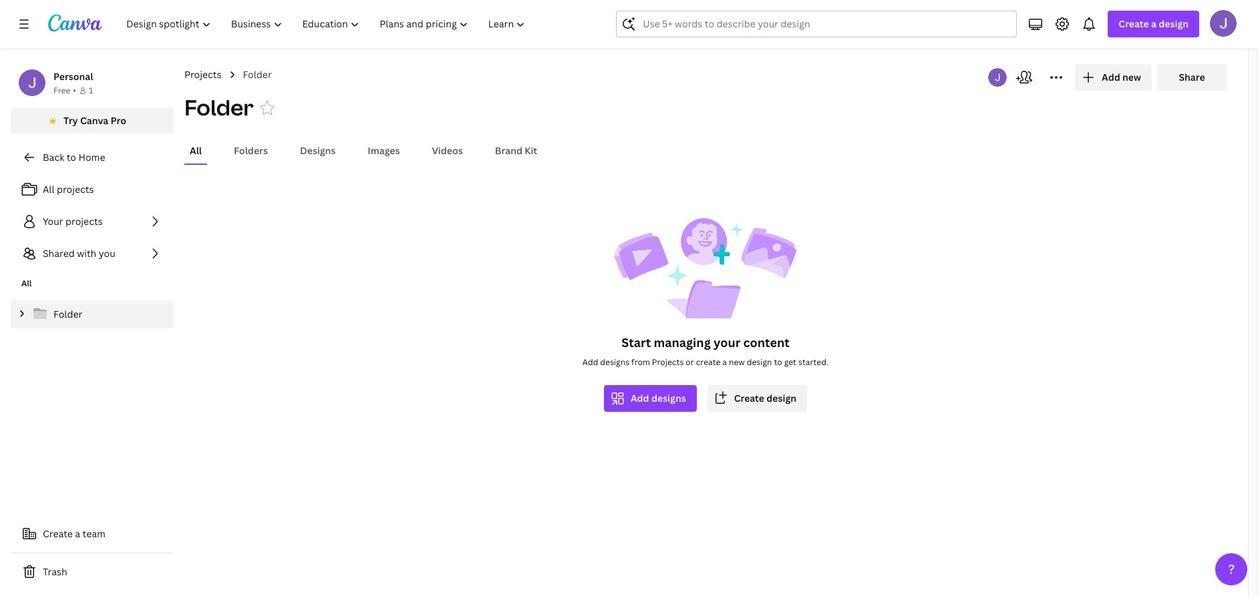 Task type: describe. For each thing, give the bounding box(es) containing it.
new inside dropdown button
[[1122, 71, 1141, 84]]

all for all projects
[[43, 183, 54, 196]]

your
[[714, 335, 740, 351]]

create a design
[[1119, 17, 1189, 30]]

1
[[89, 85, 93, 96]]

your projects
[[43, 215, 103, 228]]

create for create a design
[[1119, 17, 1149, 30]]

create design button
[[707, 385, 807, 412]]

0 horizontal spatial projects
[[184, 68, 221, 81]]

brand
[[495, 144, 522, 157]]

start managing your content add designs from projects or create a new design to get started.
[[582, 335, 829, 368]]

Search search field
[[643, 11, 990, 37]]

or
[[686, 357, 694, 368]]

all projects
[[43, 183, 94, 196]]

trash link
[[11, 559, 174, 586]]

add for add new
[[1102, 71, 1120, 84]]

add new
[[1102, 71, 1141, 84]]

add designs
[[631, 392, 686, 405]]

design inside create design button
[[767, 392, 796, 405]]

list containing all projects
[[11, 176, 174, 267]]

design inside create a design dropdown button
[[1159, 17, 1189, 30]]

managing
[[654, 335, 711, 351]]

to inside start managing your content add designs from projects or create a new design to get started.
[[774, 357, 782, 368]]

•
[[73, 85, 76, 96]]

create for create a team
[[43, 528, 73, 540]]

folder for rightmost the folder link
[[243, 68, 272, 81]]

get
[[784, 357, 796, 368]]

with
[[77, 247, 96, 260]]

canva
[[80, 114, 108, 127]]

create a team button
[[11, 521, 174, 548]]

add for add designs
[[631, 392, 649, 405]]

0 horizontal spatial folder link
[[11, 301, 174, 329]]

personal
[[53, 70, 93, 83]]

pro
[[111, 114, 126, 127]]

create
[[696, 357, 720, 368]]

kit
[[525, 144, 537, 157]]

try
[[64, 114, 78, 127]]

0 vertical spatial to
[[67, 151, 76, 164]]

all for all button
[[190, 144, 202, 157]]

images button
[[362, 138, 405, 164]]

videos button
[[427, 138, 468, 164]]

top level navigation element
[[118, 11, 537, 37]]

designs
[[300, 144, 336, 157]]

folders button
[[229, 138, 273, 164]]

2 vertical spatial folder
[[53, 308, 82, 321]]

started.
[[798, 357, 829, 368]]

a for team
[[75, 528, 80, 540]]

your
[[43, 215, 63, 228]]

images
[[368, 144, 400, 157]]

free
[[53, 85, 70, 96]]



Task type: locate. For each thing, give the bounding box(es) containing it.
1 horizontal spatial all
[[43, 183, 54, 196]]

0 horizontal spatial a
[[75, 528, 80, 540]]

add inside start managing your content add designs from projects or create a new design to get started.
[[582, 357, 598, 368]]

projects left or
[[652, 357, 684, 368]]

list
[[11, 176, 174, 267]]

folder link up folder button
[[243, 67, 272, 82]]

1 vertical spatial designs
[[651, 392, 686, 405]]

to left get
[[774, 357, 782, 368]]

1 vertical spatial to
[[774, 357, 782, 368]]

new down create a design dropdown button on the top of page
[[1122, 71, 1141, 84]]

0 vertical spatial design
[[1159, 17, 1189, 30]]

design inside start managing your content add designs from projects or create a new design to get started.
[[747, 357, 772, 368]]

share
[[1179, 71, 1205, 84]]

2 horizontal spatial create
[[1119, 17, 1149, 30]]

projects up folder button
[[184, 68, 221, 81]]

a inside button
[[75, 528, 80, 540]]

free •
[[53, 85, 76, 96]]

all
[[190, 144, 202, 157], [43, 183, 54, 196], [21, 278, 32, 289]]

all inside button
[[190, 144, 202, 157]]

1 vertical spatial create
[[734, 392, 764, 405]]

a inside dropdown button
[[1151, 17, 1156, 30]]

designs button
[[295, 138, 341, 164]]

create
[[1119, 17, 1149, 30], [734, 392, 764, 405], [43, 528, 73, 540]]

all projects link
[[11, 176, 174, 203]]

designs down or
[[651, 392, 686, 405]]

trash
[[43, 566, 67, 579]]

0 vertical spatial a
[[1151, 17, 1156, 30]]

1 horizontal spatial to
[[774, 357, 782, 368]]

None search field
[[616, 11, 1017, 37]]

from
[[631, 357, 650, 368]]

1 horizontal spatial projects
[[652, 357, 684, 368]]

0 horizontal spatial add
[[582, 357, 598, 368]]

create design
[[734, 392, 796, 405]]

projects inside your projects link
[[66, 215, 103, 228]]

new
[[1122, 71, 1141, 84], [729, 357, 745, 368]]

create a team
[[43, 528, 105, 540]]

0 horizontal spatial new
[[729, 357, 745, 368]]

create down content
[[734, 392, 764, 405]]

projects
[[57, 183, 94, 196], [66, 215, 103, 228]]

try canva pro
[[64, 114, 126, 127]]

1 horizontal spatial add
[[631, 392, 649, 405]]

1 horizontal spatial folder link
[[243, 67, 272, 82]]

1 vertical spatial projects
[[66, 215, 103, 228]]

add new button
[[1075, 64, 1152, 91]]

2 horizontal spatial all
[[190, 144, 202, 157]]

1 horizontal spatial new
[[1122, 71, 1141, 84]]

2 horizontal spatial add
[[1102, 71, 1120, 84]]

create left team
[[43, 528, 73, 540]]

projects
[[184, 68, 221, 81], [652, 357, 684, 368]]

share button
[[1157, 64, 1227, 91]]

0 horizontal spatial to
[[67, 151, 76, 164]]

2 vertical spatial a
[[75, 528, 80, 540]]

projects inside start managing your content add designs from projects or create a new design to get started.
[[652, 357, 684, 368]]

0 vertical spatial add
[[1102, 71, 1120, 84]]

designs
[[600, 357, 629, 368], [651, 392, 686, 405]]

try canva pro button
[[11, 108, 174, 134]]

projects right your
[[66, 215, 103, 228]]

projects for all projects
[[57, 183, 94, 196]]

shared with you link
[[11, 241, 174, 267]]

a for design
[[1151, 17, 1156, 30]]

you
[[99, 247, 115, 260]]

0 horizontal spatial all
[[21, 278, 32, 289]]

folder link down shared with you link
[[11, 301, 174, 329]]

back
[[43, 151, 64, 164]]

add
[[1102, 71, 1120, 84], [582, 357, 598, 368], [631, 392, 649, 405]]

designs inside button
[[651, 392, 686, 405]]

create for create design
[[734, 392, 764, 405]]

to right back
[[67, 151, 76, 164]]

folder link
[[243, 67, 272, 82], [11, 301, 174, 329]]

2 vertical spatial design
[[767, 392, 796, 405]]

0 vertical spatial designs
[[600, 357, 629, 368]]

2 vertical spatial all
[[21, 278, 32, 289]]

folder button
[[184, 93, 254, 122]]

folder down the shared
[[53, 308, 82, 321]]

2 vertical spatial create
[[43, 528, 73, 540]]

back to home link
[[11, 144, 174, 171]]

0 vertical spatial create
[[1119, 17, 1149, 30]]

projects link
[[184, 67, 221, 82]]

folders
[[234, 144, 268, 157]]

add inside dropdown button
[[1102, 71, 1120, 84]]

1 vertical spatial projects
[[652, 357, 684, 368]]

new down your
[[729, 357, 745, 368]]

folder
[[243, 68, 272, 81], [184, 93, 254, 122], [53, 308, 82, 321]]

0 vertical spatial all
[[190, 144, 202, 157]]

to
[[67, 151, 76, 164], [774, 357, 782, 368]]

content
[[743, 335, 790, 351]]

1 vertical spatial a
[[722, 357, 727, 368]]

projects for your projects
[[66, 215, 103, 228]]

shared
[[43, 247, 75, 260]]

designs left from
[[600, 357, 629, 368]]

videos
[[432, 144, 463, 157]]

0 vertical spatial projects
[[57, 183, 94, 196]]

folder up folder button
[[243, 68, 272, 81]]

projects down back to home
[[57, 183, 94, 196]]

0 horizontal spatial create
[[43, 528, 73, 540]]

brand kit button
[[490, 138, 543, 164]]

0 vertical spatial folder link
[[243, 67, 272, 82]]

add inside button
[[631, 392, 649, 405]]

create inside dropdown button
[[1119, 17, 1149, 30]]

shared with you
[[43, 247, 115, 260]]

folder for folder button
[[184, 93, 254, 122]]

0 vertical spatial new
[[1122, 71, 1141, 84]]

1 horizontal spatial designs
[[651, 392, 686, 405]]

new inside start managing your content add designs from projects or create a new design to get started.
[[729, 357, 745, 368]]

1 vertical spatial folder
[[184, 93, 254, 122]]

1 vertical spatial folder link
[[11, 301, 174, 329]]

projects inside all projects link
[[57, 183, 94, 196]]

1 vertical spatial design
[[747, 357, 772, 368]]

1 vertical spatial add
[[582, 357, 598, 368]]

1 horizontal spatial a
[[722, 357, 727, 368]]

0 vertical spatial folder
[[243, 68, 272, 81]]

1 vertical spatial all
[[43, 183, 54, 196]]

add designs button
[[604, 385, 697, 412]]

team
[[83, 528, 105, 540]]

2 vertical spatial add
[[631, 392, 649, 405]]

0 horizontal spatial designs
[[600, 357, 629, 368]]

jacob simon image
[[1210, 10, 1237, 37]]

design
[[1159, 17, 1189, 30], [747, 357, 772, 368], [767, 392, 796, 405]]

2 horizontal spatial a
[[1151, 17, 1156, 30]]

all button
[[184, 138, 207, 164]]

brand kit
[[495, 144, 537, 157]]

folder down 'projects' link
[[184, 93, 254, 122]]

1 horizontal spatial create
[[734, 392, 764, 405]]

1 vertical spatial new
[[729, 357, 745, 368]]

create a design button
[[1108, 11, 1199, 37]]

design left jacob simon image on the right top of the page
[[1159, 17, 1189, 30]]

start
[[621, 335, 651, 351]]

designs inside start managing your content add designs from projects or create a new design to get started.
[[600, 357, 629, 368]]

home
[[78, 151, 105, 164]]

back to home
[[43, 151, 105, 164]]

design down get
[[767, 392, 796, 405]]

create up 'add new'
[[1119, 17, 1149, 30]]

a
[[1151, 17, 1156, 30], [722, 357, 727, 368], [75, 528, 80, 540]]

your projects link
[[11, 208, 174, 235]]

design down content
[[747, 357, 772, 368]]

0 vertical spatial projects
[[184, 68, 221, 81]]

a inside start managing your content add designs from projects or create a new design to get started.
[[722, 357, 727, 368]]



Task type: vqa. For each thing, say whether or not it's contained in the screenshot.
sixth group
no



